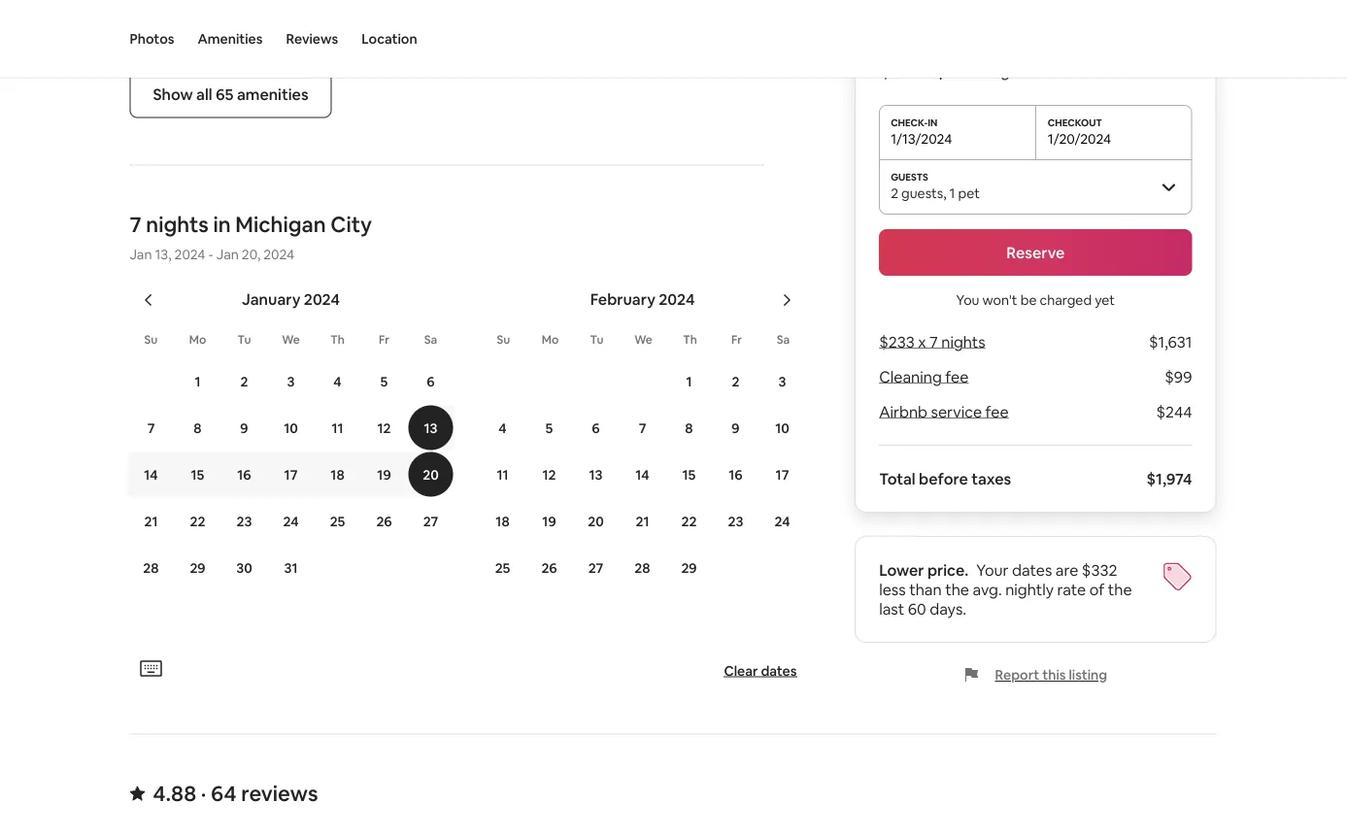 Task type: vqa. For each thing, say whether or not it's contained in the screenshot.
10
yes



Task type: describe. For each thing, give the bounding box(es) containing it.
30 button
[[221, 546, 268, 590]]

1 15 button from the left
[[174, 452, 221, 497]]

2 we from the left
[[635, 332, 653, 347]]

dates for clear
[[761, 662, 797, 680]]

2 8 button from the left
[[666, 406, 713, 450]]

13 for 13 'button' to the right
[[589, 466, 603, 483]]

3 for february 2024
[[779, 373, 786, 390]]

1 14 button from the left
[[128, 452, 174, 497]]

1 horizontal spatial 6 button
[[573, 406, 619, 450]]

1 horizontal spatial 11 button
[[479, 452, 526, 497]]

photos
[[130, 30, 174, 48]]

2 for february 2024
[[732, 373, 740, 390]]

1 29 button from the left
[[174, 546, 221, 590]]

14 for second the 14 button from left
[[636, 466, 650, 483]]

cleaning
[[879, 367, 942, 387]]

2024 right 20,
[[263, 245, 295, 263]]

0 vertical spatial 64
[[1126, 63, 1142, 80]]

1 vertical spatial 25
[[495, 559, 510, 577]]

1 horizontal spatial $233
[[935, 55, 984, 83]]

guests
[[902, 185, 944, 202]]

1 vertical spatial 4
[[499, 419, 507, 437]]

lower price.
[[879, 560, 969, 580]]

$280
[[879, 55, 930, 83]]

$280 $233 night
[[879, 55, 1025, 83]]

18 for the top 18 button
[[331, 466, 345, 483]]

0 vertical spatial 11 button
[[314, 406, 361, 450]]

2 23 button from the left
[[713, 499, 759, 544]]

1 horizontal spatial 27
[[588, 559, 604, 577]]

yet
[[1095, 292, 1115, 309]]

0 horizontal spatial 27
[[423, 513, 438, 530]]

9 for 2nd 9 button
[[732, 419, 740, 437]]

0 horizontal spatial 25
[[330, 513, 345, 530]]

nights inside 7 nights in michigan city jan 13, 2024 - jan 20, 2024
[[146, 211, 209, 239]]

1 vertical spatial 26 button
[[526, 546, 573, 590]]

29 for first 29 button
[[190, 559, 206, 577]]

1 vertical spatial reviews
[[241, 780, 318, 808]]

cleaning fee button
[[879, 367, 969, 387]]

0 vertical spatial 18 button
[[314, 452, 361, 497]]

amenities button
[[198, 0, 263, 78]]

show all 65 amenities button
[[130, 71, 332, 118]]

$332
[[1082, 560, 1118, 580]]

-
[[208, 245, 214, 263]]

show
[[153, 85, 193, 105]]

3 button for january 2024
[[268, 359, 314, 404]]

city
[[331, 211, 372, 239]]

1 horizontal spatial ·
[[1119, 63, 1122, 80]]

2 button for january 2024
[[221, 359, 268, 404]]

clear
[[724, 662, 758, 680]]

of
[[1090, 580, 1105, 599]]

2 28 from the left
[[635, 559, 651, 577]]

charged
[[1040, 292, 1092, 309]]

2 mo from the left
[[542, 332, 559, 347]]

1 8 button from the left
[[174, 406, 221, 450]]

2 fr from the left
[[732, 332, 742, 347]]

1 the from the left
[[945, 580, 970, 599]]

2 21 button from the left
[[619, 499, 666, 544]]

$1,631
[[1149, 332, 1192, 352]]

$233 x 7 nights
[[879, 332, 986, 352]]

pets allowed
[[169, 11, 258, 31]]

listing
[[1069, 667, 1108, 684]]

2 sa from the left
[[777, 332, 790, 347]]

31
[[284, 559, 298, 577]]

you won't be charged yet
[[956, 292, 1115, 309]]

reviews button
[[286, 0, 338, 78]]

14 for 2nd the 14 button from right
[[144, 466, 158, 483]]

reviews
[[286, 30, 338, 48]]

clear dates button
[[716, 654, 805, 687]]

2 horizontal spatial 1
[[950, 185, 955, 202]]

13,
[[155, 245, 171, 263]]

reserve
[[1007, 242, 1065, 262]]

1 vertical spatial 18 button
[[479, 499, 526, 544]]

this
[[1043, 667, 1066, 684]]

2 th from the left
[[683, 332, 697, 347]]

february 2024
[[590, 290, 695, 309]]

location button
[[362, 0, 417, 78]]

2 10 from the left
[[775, 419, 790, 437]]

report
[[995, 667, 1040, 684]]

airbnb service fee
[[879, 402, 1009, 422]]

taxes
[[972, 469, 1012, 489]]

2 10 button from the left
[[759, 406, 806, 450]]

21 for second 21 button from the left
[[636, 513, 649, 530]]

$233 x 7 nights button
[[879, 332, 986, 352]]

1/13/2024
[[891, 130, 952, 148]]

rate
[[1057, 580, 1086, 599]]

1 7 button from the left
[[128, 406, 174, 450]]

photos button
[[130, 0, 174, 78]]

1 vertical spatial 19
[[542, 513, 556, 530]]

0 horizontal spatial 4 button
[[314, 359, 361, 404]]

15 for second 15 button from right
[[191, 466, 204, 483]]

1 horizontal spatial 13 button
[[573, 452, 619, 497]]

your dates are $332 less than the avg. nightly rate of the last 60 days.
[[879, 560, 1132, 619]]

1 10 button from the left
[[268, 406, 314, 450]]

pets
[[169, 11, 200, 31]]

2024 left "-"
[[174, 245, 205, 263]]

7 inside 7 nights in michigan city jan 13, 2024 - jan 20, 2024
[[130, 211, 141, 239]]

0 vertical spatial 4.88
[[1088, 63, 1116, 80]]

0 horizontal spatial 4.88 · 64 reviews
[[153, 780, 318, 808]]

3 for january 2024
[[287, 373, 295, 390]]

1 vertical spatial 4 button
[[479, 406, 526, 450]]

report this listing button
[[964, 667, 1108, 684]]

last
[[879, 599, 905, 619]]

2 28 button from the left
[[619, 546, 666, 590]]

0 horizontal spatial 25 button
[[314, 499, 361, 544]]

calendar application
[[106, 269, 1347, 654]]

1 fr from the left
[[379, 332, 390, 347]]

$244
[[1157, 402, 1192, 422]]

february
[[590, 290, 656, 309]]

2024 right "january"
[[304, 290, 340, 309]]

2 jan from the left
[[216, 245, 239, 263]]

2 22 from the left
[[681, 513, 697, 530]]

0 horizontal spatial 64
[[211, 780, 237, 808]]

1 horizontal spatial 5 button
[[526, 406, 573, 450]]

1 horizontal spatial reviews
[[1145, 63, 1192, 80]]

1 horizontal spatial fee
[[986, 402, 1009, 422]]

clear dates
[[724, 662, 797, 680]]

11 for 11 button to the top
[[332, 419, 343, 437]]

lower
[[879, 560, 924, 580]]

1 horizontal spatial 19 button
[[526, 499, 573, 544]]

0 horizontal spatial 19 button
[[361, 452, 408, 497]]

,
[[944, 185, 947, 202]]

0 horizontal spatial 20 button
[[408, 452, 454, 497]]

2 16 button from the left
[[713, 452, 759, 497]]

x
[[918, 332, 926, 352]]

1 horizontal spatial 12
[[543, 466, 556, 483]]

$1,974
[[1147, 469, 1192, 489]]

less
[[879, 580, 906, 599]]

you
[[956, 292, 980, 309]]

0 horizontal spatial 4.88
[[153, 780, 196, 808]]

2 horizontal spatial 2
[[891, 185, 899, 202]]

2 guests , 1 pet
[[891, 185, 980, 202]]

0 horizontal spatial 19
[[377, 466, 391, 483]]

60
[[908, 599, 926, 619]]

avg.
[[973, 580, 1002, 599]]

3 button for february 2024
[[759, 359, 806, 404]]

1 17 button from the left
[[268, 452, 314, 497]]

1 button for january 2024
[[174, 359, 221, 404]]

0 vertical spatial 26 button
[[361, 499, 408, 544]]

nightly
[[1006, 580, 1054, 599]]

total before taxes
[[879, 469, 1012, 489]]

1 16 button from the left
[[221, 452, 268, 497]]

0 vertical spatial 5 button
[[361, 359, 408, 404]]

11 for the rightmost 11 button
[[497, 466, 509, 483]]

won't
[[983, 292, 1018, 309]]

1 for january 2024
[[195, 373, 201, 390]]

1 vertical spatial 27 button
[[573, 546, 619, 590]]

13 for the left 13 'button'
[[424, 419, 438, 437]]

0 vertical spatial 12 button
[[361, 406, 408, 450]]

1 28 button from the left
[[128, 546, 174, 590]]

before
[[919, 469, 968, 489]]

2 14 button from the left
[[619, 452, 666, 497]]

are
[[1056, 560, 1079, 580]]

2 24 button from the left
[[759, 499, 806, 544]]

pet
[[958, 185, 980, 202]]

0 horizontal spatial 27 button
[[408, 499, 454, 544]]

1 vertical spatial nights
[[942, 332, 986, 352]]

0 horizontal spatial ·
[[201, 780, 206, 808]]

20,
[[242, 245, 260, 263]]

airbnb
[[879, 402, 928, 422]]

9 for first 9 button from left
[[240, 419, 248, 437]]

0 vertical spatial 20
[[423, 466, 439, 483]]

16 for second "16" button
[[729, 466, 743, 483]]

1 24 button from the left
[[268, 499, 314, 544]]

0 horizontal spatial 5
[[380, 373, 388, 390]]



Task type: locate. For each thing, give the bounding box(es) containing it.
0 vertical spatial 27
[[423, 513, 438, 530]]

fee right service
[[986, 402, 1009, 422]]

2 16 from the left
[[729, 466, 743, 483]]

2 tu from the left
[[590, 332, 604, 347]]

12
[[377, 419, 391, 437], [543, 466, 556, 483]]

1 horizontal spatial we
[[635, 332, 653, 347]]

$233 left x
[[879, 332, 915, 352]]

2 7 button from the left
[[619, 406, 666, 450]]

0 vertical spatial 4
[[334, 373, 342, 390]]

27
[[423, 513, 438, 530], [588, 559, 604, 577]]

january
[[242, 290, 301, 309]]

0 horizontal spatial 11
[[332, 419, 343, 437]]

0 vertical spatial 19
[[377, 466, 391, 483]]

1 vertical spatial 6
[[592, 419, 600, 437]]

1 1 button from the left
[[174, 359, 221, 404]]

2 3 button from the left
[[759, 359, 806, 404]]

your
[[977, 560, 1009, 580]]

th down february 2024
[[683, 332, 697, 347]]

28 button
[[128, 546, 174, 590], [619, 546, 666, 590]]

0 horizontal spatial $233
[[879, 332, 915, 352]]

1 17 from the left
[[284, 466, 298, 483]]

31 button
[[268, 546, 314, 590]]

1 horizontal spatial 1
[[686, 373, 692, 390]]

amenities
[[237, 85, 309, 105]]

1 horizontal spatial 6
[[592, 419, 600, 437]]

jan right "-"
[[216, 245, 239, 263]]

days.
[[930, 599, 967, 619]]

29
[[190, 559, 206, 577], [681, 559, 697, 577]]

9
[[240, 419, 248, 437], [732, 419, 740, 437]]

0 horizontal spatial jan
[[130, 245, 152, 263]]

1 vertical spatial 20
[[588, 513, 604, 530]]

6 button
[[408, 359, 454, 404], [573, 406, 619, 450]]

0 horizontal spatial 3 button
[[268, 359, 314, 404]]

0 horizontal spatial 21 button
[[128, 499, 174, 544]]

1 vertical spatial 12 button
[[526, 452, 573, 497]]

fr
[[379, 332, 390, 347], [732, 332, 742, 347]]

1 3 button from the left
[[268, 359, 314, 404]]

2 21 from the left
[[636, 513, 649, 530]]

5 button
[[361, 359, 408, 404], [526, 406, 573, 450]]

the
[[945, 580, 970, 599], [1108, 580, 1132, 599]]

2024
[[174, 245, 205, 263], [263, 245, 295, 263], [304, 290, 340, 309], [659, 290, 695, 309]]

15 for second 15 button from the left
[[683, 466, 696, 483]]

2 for january 2024
[[240, 373, 248, 390]]

16 for 1st "16" button from the left
[[237, 466, 251, 483]]

january 2024
[[242, 290, 340, 309]]

1 horizontal spatial 4.88 · 64 reviews
[[1088, 63, 1192, 80]]

25
[[330, 513, 345, 530], [495, 559, 510, 577]]

1 horizontal spatial 9 button
[[713, 406, 759, 450]]

2 3 from the left
[[779, 373, 786, 390]]

0 horizontal spatial the
[[945, 580, 970, 599]]

1 23 button from the left
[[221, 499, 268, 544]]

1 horizontal spatial 17
[[776, 466, 789, 483]]

dates inside button
[[761, 662, 797, 680]]

1 21 button from the left
[[128, 499, 174, 544]]

amenities
[[198, 30, 263, 48]]

2 15 from the left
[[683, 466, 696, 483]]

1 horizontal spatial 20 button
[[573, 499, 619, 544]]

0 vertical spatial fee
[[945, 367, 969, 387]]

$233 left night
[[935, 55, 984, 83]]

1 vertical spatial 27
[[588, 559, 604, 577]]

0 horizontal spatial 12
[[377, 419, 391, 437]]

26 for bottom 26 button
[[541, 559, 557, 577]]

1 horizontal spatial 16 button
[[713, 452, 759, 497]]

5
[[380, 373, 388, 390], [546, 419, 553, 437]]

1 21 from the left
[[144, 513, 158, 530]]

0 horizontal spatial 2 button
[[221, 359, 268, 404]]

13
[[424, 419, 438, 437], [589, 466, 603, 483]]

22
[[190, 513, 205, 530], [681, 513, 697, 530]]

we down february 2024
[[635, 332, 653, 347]]

1 vertical spatial 5 button
[[526, 406, 573, 450]]

1 horizontal spatial jan
[[216, 245, 239, 263]]

0 horizontal spatial 6
[[427, 373, 435, 390]]

nights
[[146, 211, 209, 239], [942, 332, 986, 352]]

1 10 from the left
[[284, 419, 298, 437]]

1 9 button from the left
[[221, 406, 268, 450]]

cleaning fee
[[879, 367, 969, 387]]

0 horizontal spatial 23
[[237, 513, 252, 530]]

1 su from the left
[[144, 332, 158, 347]]

1 vertical spatial dates
[[761, 662, 797, 680]]

24 button
[[268, 499, 314, 544], [759, 499, 806, 544]]

1 vertical spatial fee
[[986, 402, 1009, 422]]

0 vertical spatial 4.88 · 64 reviews
[[1088, 63, 1192, 80]]

1/20/2024
[[1048, 130, 1112, 148]]

1 horizontal spatial 24 button
[[759, 499, 806, 544]]

1 22 from the left
[[190, 513, 205, 530]]

fee
[[945, 367, 969, 387], [986, 402, 1009, 422]]

1 horizontal spatial 25 button
[[479, 546, 526, 590]]

dates for your
[[1012, 560, 1052, 580]]

1 23 from the left
[[237, 513, 252, 530]]

9 button
[[221, 406, 268, 450], [713, 406, 759, 450]]

1 horizontal spatial 4.88
[[1088, 63, 1116, 80]]

·
[[1119, 63, 1122, 80], [201, 780, 206, 808]]

1 horizontal spatial nights
[[942, 332, 986, 352]]

2 su from the left
[[497, 332, 510, 347]]

2 9 from the left
[[732, 419, 740, 437]]

2
[[891, 185, 899, 202], [240, 373, 248, 390], [732, 373, 740, 390]]

0 horizontal spatial 17 button
[[268, 452, 314, 497]]

2 8 from the left
[[685, 419, 693, 437]]

1 8 from the left
[[194, 419, 202, 437]]

1 horizontal spatial 3
[[779, 373, 786, 390]]

0 horizontal spatial 29 button
[[174, 546, 221, 590]]

0 horizontal spatial 6 button
[[408, 359, 454, 404]]

1 horizontal spatial 14
[[636, 466, 650, 483]]

0 horizontal spatial we
[[282, 332, 300, 347]]

fee up service
[[945, 367, 969, 387]]

be
[[1021, 292, 1037, 309]]

18 for bottommost 18 button
[[496, 513, 510, 530]]

20
[[423, 466, 439, 483], [588, 513, 604, 530]]

0 horizontal spatial 13 button
[[408, 406, 454, 450]]

1 sa from the left
[[424, 332, 437, 347]]

tu down february
[[590, 332, 604, 347]]

0 horizontal spatial 14
[[144, 466, 158, 483]]

jan left 13,
[[130, 245, 152, 263]]

th down january 2024
[[331, 332, 345, 347]]

26 button
[[361, 499, 408, 544], [526, 546, 573, 590]]

26 for 26 button to the top
[[376, 513, 392, 530]]

total
[[879, 469, 916, 489]]

show all 65 amenities
[[153, 85, 309, 105]]

1 9 from the left
[[240, 419, 248, 437]]

2 button
[[221, 359, 268, 404], [713, 359, 759, 404]]

nights up 13,
[[146, 211, 209, 239]]

reserve button
[[879, 229, 1192, 276]]

1 29 from the left
[[190, 559, 206, 577]]

0 horizontal spatial 1 button
[[174, 359, 221, 404]]

we down january 2024
[[282, 332, 300, 347]]

1 16 from the left
[[237, 466, 251, 483]]

the left avg. at bottom
[[945, 580, 970, 599]]

18
[[331, 466, 345, 483], [496, 513, 510, 530]]

0 vertical spatial 18
[[331, 466, 345, 483]]

1 mo from the left
[[189, 332, 206, 347]]

30
[[236, 559, 252, 577]]

1 horizontal spatial 24
[[775, 513, 790, 530]]

1 horizontal spatial 22
[[681, 513, 697, 530]]

2 2 button from the left
[[713, 359, 759, 404]]

1 3 from the left
[[287, 373, 295, 390]]

0 horizontal spatial 26 button
[[361, 499, 408, 544]]

12 button
[[361, 406, 408, 450], [526, 452, 573, 497]]

1 24 from the left
[[283, 513, 299, 530]]

17 button
[[268, 452, 314, 497], [759, 452, 806, 497]]

dates right clear
[[761, 662, 797, 680]]

than
[[909, 580, 942, 599]]

allowed
[[203, 11, 258, 31]]

reviews
[[1145, 63, 1192, 80], [241, 780, 318, 808]]

0 horizontal spatial 2
[[240, 373, 248, 390]]

16
[[237, 466, 251, 483], [729, 466, 743, 483]]

1 horizontal spatial 4
[[499, 419, 507, 437]]

1 horizontal spatial 64
[[1126, 63, 1142, 80]]

1 vertical spatial ·
[[201, 780, 206, 808]]

1 th from the left
[[331, 332, 345, 347]]

11
[[332, 419, 343, 437], [497, 466, 509, 483]]

the right of
[[1108, 580, 1132, 599]]

1 2 button from the left
[[221, 359, 268, 404]]

1 vertical spatial 13 button
[[573, 452, 619, 497]]

26
[[376, 513, 392, 530], [541, 559, 557, 577]]

0 horizontal spatial 28
[[143, 559, 159, 577]]

1 horizontal spatial 5
[[546, 419, 553, 437]]

1 horizontal spatial su
[[497, 332, 510, 347]]

in
[[213, 211, 231, 239]]

2 15 button from the left
[[666, 452, 713, 497]]

0 horizontal spatial mo
[[189, 332, 206, 347]]

dates left are
[[1012, 560, 1052, 580]]

1 horizontal spatial 20
[[588, 513, 604, 530]]

2 24 from the left
[[775, 513, 790, 530]]

0 vertical spatial 13 button
[[408, 406, 454, 450]]

1 horizontal spatial 22 button
[[666, 499, 713, 544]]

23
[[237, 513, 252, 530], [728, 513, 744, 530]]

0 vertical spatial 6
[[427, 373, 435, 390]]

2 button for february 2024
[[713, 359, 759, 404]]

21 for second 21 button from right
[[144, 513, 158, 530]]

64
[[1126, 63, 1142, 80], [211, 780, 237, 808]]

7 nights in michigan city jan 13, 2024 - jan 20, 2024
[[130, 211, 372, 263]]

1 22 button from the left
[[174, 499, 221, 544]]

1 horizontal spatial 13
[[589, 466, 603, 483]]

1 we from the left
[[282, 332, 300, 347]]

night
[[988, 61, 1025, 81]]

airbnb service fee button
[[879, 402, 1009, 422]]

0 vertical spatial 12
[[377, 419, 391, 437]]

1 horizontal spatial th
[[683, 332, 697, 347]]

2 9 button from the left
[[713, 406, 759, 450]]

report this listing
[[995, 667, 1108, 684]]

0 vertical spatial 6 button
[[408, 359, 454, 404]]

1 vertical spatial 25 button
[[479, 546, 526, 590]]

19
[[377, 466, 391, 483], [542, 513, 556, 530]]

1 horizontal spatial 3 button
[[759, 359, 806, 404]]

tu down "january"
[[238, 332, 251, 347]]

1 horizontal spatial 15
[[683, 466, 696, 483]]

service
[[931, 402, 982, 422]]

2 17 from the left
[[776, 466, 789, 483]]

dates inside your dates are $332 less than the avg. nightly rate of the last 60 days.
[[1012, 560, 1052, 580]]

dates
[[1012, 560, 1052, 580], [761, 662, 797, 680]]

29 for first 29 button from the right
[[681, 559, 697, 577]]

1 horizontal spatial the
[[1108, 580, 1132, 599]]

18 button
[[314, 452, 361, 497], [479, 499, 526, 544]]

21 button
[[128, 499, 174, 544], [619, 499, 666, 544]]

1 horizontal spatial sa
[[777, 332, 790, 347]]

jan
[[130, 245, 152, 263], [216, 245, 239, 263]]

tu
[[238, 332, 251, 347], [590, 332, 604, 347]]

1 horizontal spatial 8
[[685, 419, 693, 437]]

1 horizontal spatial 21
[[636, 513, 649, 530]]

price.
[[928, 560, 969, 580]]

11 button
[[314, 406, 361, 450], [479, 452, 526, 497]]

15
[[191, 466, 204, 483], [683, 466, 696, 483]]

1 14 from the left
[[144, 466, 158, 483]]

1 28 from the left
[[143, 559, 159, 577]]

1 horizontal spatial 4 button
[[479, 406, 526, 450]]

2 22 button from the left
[[666, 499, 713, 544]]

0 horizontal spatial 23 button
[[221, 499, 268, 544]]

michigan
[[235, 211, 326, 239]]

$99
[[1165, 367, 1192, 387]]

$233
[[935, 55, 984, 83], [879, 332, 915, 352]]

we
[[282, 332, 300, 347], [635, 332, 653, 347]]

1 vertical spatial 20 button
[[573, 499, 619, 544]]

0 horizontal spatial 10 button
[[268, 406, 314, 450]]

1 horizontal spatial 23
[[728, 513, 744, 530]]

1 horizontal spatial 2
[[732, 373, 740, 390]]

4.88
[[1088, 63, 1116, 80], [153, 780, 196, 808]]

1 horizontal spatial 26 button
[[526, 546, 573, 590]]

2 29 button from the left
[[666, 546, 713, 590]]

1 horizontal spatial 17 button
[[759, 452, 806, 497]]

0 horizontal spatial 10
[[284, 419, 298, 437]]

1 15 from the left
[[191, 466, 204, 483]]

1 for february 2024
[[686, 373, 692, 390]]

2 the from the left
[[1108, 580, 1132, 599]]

0 horizontal spatial 8
[[194, 419, 202, 437]]

2024 right february
[[659, 290, 695, 309]]

1 horizontal spatial fr
[[732, 332, 742, 347]]

1 horizontal spatial dates
[[1012, 560, 1052, 580]]

2 23 from the left
[[728, 513, 744, 530]]

1 button for february 2024
[[666, 359, 713, 404]]

1 tu from the left
[[238, 332, 251, 347]]

2 14 from the left
[[636, 466, 650, 483]]

all
[[196, 85, 212, 105]]

1 horizontal spatial 2 button
[[713, 359, 759, 404]]

2 17 button from the left
[[759, 452, 806, 497]]

location
[[362, 30, 417, 48]]

2 1 button from the left
[[666, 359, 713, 404]]

29 button
[[174, 546, 221, 590], [666, 546, 713, 590]]

1 horizontal spatial 25
[[495, 559, 510, 577]]

0 vertical spatial ·
[[1119, 63, 1122, 80]]

0 horizontal spatial 4
[[334, 373, 342, 390]]

1 vertical spatial $233
[[879, 332, 915, 352]]

nights right x
[[942, 332, 986, 352]]

65
[[216, 85, 234, 105]]

15 button
[[174, 452, 221, 497], [666, 452, 713, 497]]

24
[[283, 513, 299, 530], [775, 513, 790, 530]]

2 29 from the left
[[681, 559, 697, 577]]

1 jan from the left
[[130, 245, 152, 263]]



